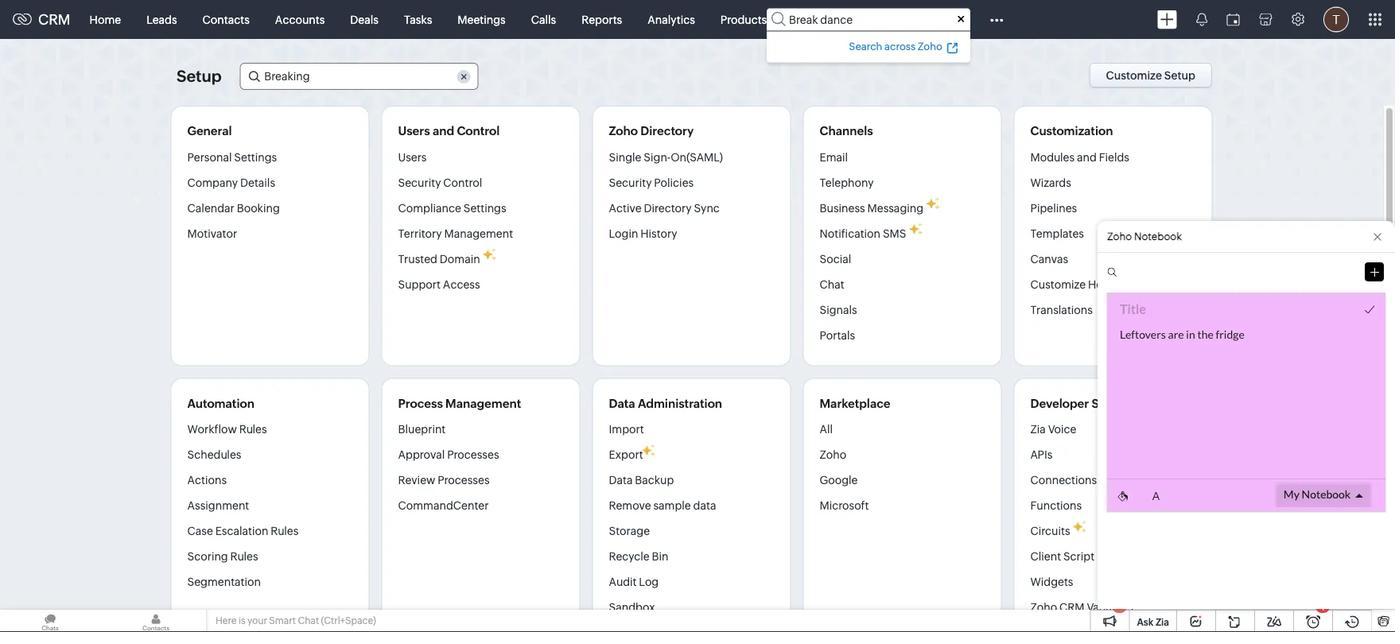 Task type: locate. For each thing, give the bounding box(es) containing it.
0 horizontal spatial settings
[[234, 151, 277, 164]]

0 vertical spatial home
[[90, 13, 121, 26]]

zia left voice at the right bottom of page
[[1031, 423, 1046, 436]]

analytics link
[[635, 0, 708, 39]]

chat right smart
[[298, 616, 319, 627]]

users for users and control
[[398, 124, 430, 138]]

and
[[433, 124, 454, 138], [1077, 151, 1097, 164]]

directory down policies on the top left of the page
[[644, 202, 692, 214]]

None field
[[240, 63, 479, 90]]

territory management
[[398, 227, 513, 240]]

audit log link
[[609, 570, 659, 595]]

rules down case escalation rules link
[[230, 551, 258, 563]]

automation
[[187, 397, 255, 411]]

storage
[[609, 525, 650, 538]]

accounts
[[275, 13, 325, 26]]

management for territory management
[[444, 227, 513, 240]]

services
[[856, 13, 900, 26]]

1 vertical spatial crm
[[1060, 602, 1085, 614]]

management up approval processes
[[446, 397, 521, 411]]

0 horizontal spatial chat
[[298, 616, 319, 627]]

1 vertical spatial home
[[1088, 278, 1120, 291]]

portals
[[820, 329, 856, 342]]

tasks
[[404, 13, 432, 26]]

0 horizontal spatial crm
[[38, 11, 70, 28]]

security down the users 'link' on the left of the page
[[398, 176, 441, 189]]

calls link
[[519, 0, 569, 39]]

zoho down "widgets"
[[1031, 602, 1058, 614]]

Search text field
[[241, 64, 478, 89]]

data down export 'link'
[[609, 474, 633, 487]]

settings inside personal settings link
[[234, 151, 277, 164]]

setup down create menu "element"
[[1165, 69, 1196, 82]]

data
[[694, 500, 716, 512]]

calendar booking link
[[187, 195, 280, 221]]

0 vertical spatial directory
[[641, 124, 694, 138]]

chats image
[[0, 610, 100, 633]]

users up the users 'link' on the left of the page
[[398, 124, 430, 138]]

pipelines link
[[1031, 195, 1078, 221]]

1 vertical spatial processes
[[438, 474, 490, 487]]

control up compliance settings link at the left top of page
[[443, 176, 482, 189]]

analytics
[[648, 13, 695, 26]]

1 vertical spatial management
[[446, 397, 521, 411]]

1 horizontal spatial settings
[[464, 202, 507, 214]]

1 vertical spatial users
[[398, 151, 427, 164]]

ask zia
[[1137, 617, 1170, 628]]

1 vertical spatial zia
[[1156, 617, 1170, 628]]

1 horizontal spatial customize
[[1106, 69, 1163, 82]]

and left the fields
[[1077, 151, 1097, 164]]

2 vertical spatial rules
[[230, 551, 258, 563]]

calendar image
[[1227, 13, 1241, 26]]

control up security control link
[[457, 124, 500, 138]]

canvas link
[[1031, 246, 1069, 272]]

and up security control
[[433, 124, 454, 138]]

is
[[239, 616, 246, 627]]

setup up general
[[177, 67, 222, 86]]

rules right workflow
[[239, 423, 267, 436]]

customize home page link
[[1031, 272, 1149, 297]]

rules for scoring rules
[[230, 551, 258, 563]]

remove sample data
[[609, 500, 716, 512]]

security
[[398, 176, 441, 189], [609, 176, 652, 189]]

notification sms link
[[820, 221, 907, 246]]

processes for approval processes
[[447, 449, 499, 462]]

data for data backup
[[609, 474, 633, 487]]

data up import
[[609, 397, 635, 411]]

customize down create menu "element"
[[1106, 69, 1163, 82]]

0 vertical spatial processes
[[447, 449, 499, 462]]

approval processes
[[398, 449, 499, 462]]

customize up translations link
[[1031, 278, 1086, 291]]

modules and fields link
[[1031, 150, 1130, 170]]

directory for zoho
[[641, 124, 694, 138]]

and for users
[[433, 124, 454, 138]]

zoho right across
[[918, 40, 943, 52]]

zia right ask
[[1156, 617, 1170, 628]]

trusted
[[398, 253, 438, 265]]

processes up review processes
[[447, 449, 499, 462]]

0 vertical spatial rules
[[239, 423, 267, 436]]

reports link
[[569, 0, 635, 39]]

0 horizontal spatial home
[[90, 13, 121, 26]]

zoho crm variables link
[[1031, 595, 1134, 621]]

1 horizontal spatial security
[[609, 176, 652, 189]]

1 horizontal spatial chat
[[820, 278, 845, 291]]

security up active
[[609, 176, 652, 189]]

connections link
[[1031, 468, 1097, 493]]

users for users
[[398, 151, 427, 164]]

users link
[[398, 150, 427, 170]]

0 horizontal spatial security
[[398, 176, 441, 189]]

zoho inside zoho crm variables link
[[1031, 602, 1058, 614]]

rules right escalation
[[271, 525, 299, 538]]

0 vertical spatial users
[[398, 124, 430, 138]]

telephony
[[820, 176, 874, 189]]

2 data from the top
[[609, 474, 633, 487]]

functions link
[[1031, 493, 1082, 519]]

workflow rules
[[187, 423, 267, 436]]

data
[[609, 397, 635, 411], [609, 474, 633, 487]]

1 vertical spatial directory
[[644, 202, 692, 214]]

1 vertical spatial control
[[443, 176, 482, 189]]

contacts image
[[106, 610, 206, 633]]

1 horizontal spatial setup
[[1165, 69, 1196, 82]]

import
[[609, 423, 644, 436]]

customize for customize home page
[[1031, 278, 1086, 291]]

rules
[[239, 423, 267, 436], [271, 525, 299, 538], [230, 551, 258, 563]]

1 data from the top
[[609, 397, 635, 411]]

processes
[[447, 449, 499, 462], [438, 474, 490, 487]]

home left leads
[[90, 13, 121, 26]]

zoho up the single
[[609, 124, 638, 138]]

users up security control
[[398, 151, 427, 164]]

meetings
[[458, 13, 506, 26]]

schedules link
[[187, 442, 241, 468]]

import link
[[609, 423, 644, 442]]

approval processes link
[[398, 442, 499, 468]]

support access link
[[398, 272, 480, 297]]

1 vertical spatial and
[[1077, 151, 1097, 164]]

Search field
[[767, 8, 971, 31]]

zoho directory
[[609, 124, 694, 138]]

case escalation rules
[[187, 525, 299, 538]]

deals
[[350, 13, 379, 26]]

0 vertical spatial settings
[[234, 151, 277, 164]]

1 security from the left
[[398, 176, 441, 189]]

domain
[[440, 253, 480, 265]]

profile element
[[1315, 0, 1359, 39]]

projects
[[926, 13, 967, 26]]

escalation
[[215, 525, 269, 538]]

1 vertical spatial customize
[[1031, 278, 1086, 291]]

deals link
[[338, 0, 391, 39]]

settings up details
[[234, 151, 277, 164]]

and inside modules and fields 'link'
[[1077, 151, 1097, 164]]

security policies
[[609, 176, 694, 189]]

1 vertical spatial data
[[609, 474, 633, 487]]

scoring rules
[[187, 551, 258, 563]]

home left page
[[1088, 278, 1120, 291]]

single sign-on(saml)
[[609, 151, 723, 164]]

login
[[609, 227, 638, 240]]

company details link
[[187, 170, 275, 195]]

1 horizontal spatial and
[[1077, 151, 1097, 164]]

contacts
[[203, 13, 250, 26]]

canvas
[[1031, 253, 1069, 265]]

crm down widgets link at the right bottom
[[1060, 602, 1085, 614]]

commandcenter
[[398, 500, 489, 512]]

crm left home link
[[38, 11, 70, 28]]

rules inside 'link'
[[239, 423, 267, 436]]

0 horizontal spatial zia
[[1031, 423, 1046, 436]]

1 users from the top
[[398, 124, 430, 138]]

crm
[[38, 11, 70, 28], [1060, 602, 1085, 614]]

zoho left notebook on the top right of the page
[[1108, 231, 1132, 243]]

2 users from the top
[[398, 151, 427, 164]]

compliance settings
[[398, 202, 507, 214]]

company details
[[187, 176, 275, 189]]

motivator link
[[187, 221, 237, 246]]

client
[[1031, 551, 1062, 563]]

0 horizontal spatial and
[[433, 124, 454, 138]]

0 horizontal spatial customize
[[1031, 278, 1086, 291]]

schedules
[[187, 449, 241, 462]]

management up domain
[[444, 227, 513, 240]]

circuits link
[[1031, 519, 1071, 544]]

details
[[240, 176, 275, 189]]

directory up single sign-on(saml) at the top
[[641, 124, 694, 138]]

1 vertical spatial settings
[[464, 202, 507, 214]]

all link
[[820, 423, 833, 442]]

microsoft
[[820, 500, 869, 512]]

1 horizontal spatial crm
[[1060, 602, 1085, 614]]

sandbox link
[[609, 595, 655, 621]]

0 vertical spatial data
[[609, 397, 635, 411]]

0 vertical spatial crm
[[38, 11, 70, 28]]

zia
[[1031, 423, 1046, 436], [1156, 617, 1170, 628]]

customize for customize setup
[[1106, 69, 1163, 82]]

0 vertical spatial management
[[444, 227, 513, 240]]

signals image
[[1197, 13, 1208, 26]]

0 vertical spatial customize
[[1106, 69, 1163, 82]]

assignment
[[187, 500, 249, 512]]

chat down social link
[[820, 278, 845, 291]]

processes down approval processes link
[[438, 474, 490, 487]]

settings inside compliance settings link
[[464, 202, 507, 214]]

1 horizontal spatial zia
[[1156, 617, 1170, 628]]

commandcenter link
[[398, 493, 489, 519]]

zoho notebook
[[1108, 231, 1182, 243]]

rules for workflow rules
[[239, 423, 267, 436]]

segmentation
[[187, 576, 261, 589]]

settings up territory management
[[464, 202, 507, 214]]

2 security from the left
[[609, 176, 652, 189]]

personal settings
[[187, 151, 277, 164]]

zoho
[[918, 40, 943, 52], [609, 124, 638, 138], [1108, 231, 1132, 243], [820, 449, 847, 462], [1031, 602, 1058, 614]]

signals link
[[820, 297, 858, 323]]

log
[[639, 576, 659, 589]]

products link
[[708, 0, 780, 39]]

backup
[[635, 474, 674, 487]]

customize inside button
[[1106, 69, 1163, 82]]

0 vertical spatial and
[[433, 124, 454, 138]]

leads link
[[134, 0, 190, 39]]

workflow rules link
[[187, 423, 267, 442]]

general
[[187, 124, 232, 138]]

1 vertical spatial chat
[[298, 616, 319, 627]]

data administration
[[609, 397, 723, 411]]

smart
[[269, 616, 296, 627]]



Task type: describe. For each thing, give the bounding box(es) containing it.
support
[[398, 278, 441, 291]]

page
[[1122, 278, 1149, 291]]

scoring rules link
[[187, 544, 258, 570]]

process management
[[398, 397, 521, 411]]

templates link
[[1031, 221, 1084, 246]]

management for process management
[[446, 397, 521, 411]]

portals link
[[820, 323, 856, 348]]

0 vertical spatial zia
[[1031, 423, 1046, 436]]

administration
[[638, 397, 723, 411]]

active directory sync
[[609, 202, 720, 214]]

wizards link
[[1031, 170, 1072, 195]]

security for security control
[[398, 176, 441, 189]]

Other Modules field
[[980, 7, 1014, 32]]

zoho for notebook
[[1108, 231, 1132, 243]]

actions
[[187, 474, 227, 487]]

microsoft link
[[820, 493, 869, 519]]

zoho for crm
[[1031, 602, 1058, 614]]

signals element
[[1187, 0, 1217, 39]]

login history
[[609, 227, 678, 240]]

bin
[[652, 551, 669, 563]]

templates
[[1031, 227, 1084, 240]]

customization
[[1031, 124, 1114, 138]]

0 vertical spatial chat
[[820, 278, 845, 291]]

territory management link
[[398, 221, 513, 246]]

telephony link
[[820, 170, 874, 195]]

modules
[[1031, 151, 1075, 164]]

review processes
[[398, 474, 490, 487]]

projects link
[[913, 0, 980, 39]]

scoring
[[187, 551, 228, 563]]

chat link
[[820, 272, 845, 297]]

apis link
[[1031, 442, 1053, 468]]

and for modules
[[1077, 151, 1097, 164]]

google
[[820, 474, 858, 487]]

reports
[[582, 13, 622, 26]]

search
[[849, 40, 883, 52]]

apis
[[1031, 449, 1053, 462]]

audit log
[[609, 576, 659, 589]]

widgets link
[[1031, 570, 1074, 595]]

sync
[[694, 202, 720, 214]]

zoho link
[[820, 442, 847, 468]]

circuits
[[1031, 525, 1071, 538]]

trusted domain link
[[398, 246, 480, 272]]

remove
[[609, 500, 651, 512]]

social
[[820, 253, 852, 265]]

history
[[641, 227, 678, 240]]

zoho down all link
[[820, 449, 847, 462]]

personal
[[187, 151, 232, 164]]

voice
[[1048, 423, 1077, 436]]

profile image
[[1324, 7, 1350, 32]]

calls
[[531, 13, 556, 26]]

0 vertical spatial control
[[457, 124, 500, 138]]

settings for personal settings
[[234, 151, 277, 164]]

(ctrl+space)
[[321, 616, 376, 627]]

client script
[[1031, 551, 1095, 563]]

blueprint
[[398, 423, 446, 436]]

territory
[[398, 227, 442, 240]]

data for data administration
[[609, 397, 635, 411]]

create menu image
[[1158, 10, 1178, 29]]

data backup link
[[609, 468, 674, 493]]

functions
[[1031, 500, 1082, 512]]

security for security policies
[[609, 176, 652, 189]]

search across zoho
[[849, 40, 943, 52]]

processes for review processes
[[438, 474, 490, 487]]

0 horizontal spatial setup
[[177, 67, 222, 86]]

business
[[820, 202, 865, 214]]

booking
[[237, 202, 280, 214]]

fields
[[1099, 151, 1130, 164]]

client script link
[[1031, 544, 1095, 570]]

products
[[721, 13, 767, 26]]

blueprint link
[[398, 423, 446, 442]]

quotes link
[[780, 0, 843, 39]]

space
[[1092, 397, 1128, 411]]

sample
[[654, 500, 691, 512]]

leads
[[147, 13, 177, 26]]

export link
[[609, 442, 643, 468]]

1 vertical spatial rules
[[271, 525, 299, 538]]

meetings link
[[445, 0, 519, 39]]

setup inside customize setup button
[[1165, 69, 1196, 82]]

settings for compliance settings
[[464, 202, 507, 214]]

security control link
[[398, 170, 482, 195]]

customize setup link
[[1090, 63, 1219, 88]]

1 horizontal spatial home
[[1088, 278, 1120, 291]]

widgets
[[1031, 576, 1074, 589]]

remove sample data link
[[609, 493, 716, 519]]

crm link
[[13, 11, 70, 28]]

assignment link
[[187, 493, 249, 519]]

directory for active
[[644, 202, 692, 214]]

social link
[[820, 246, 852, 272]]

create menu element
[[1148, 0, 1187, 39]]

case escalation rules link
[[187, 519, 299, 544]]

review
[[398, 474, 436, 487]]

email
[[820, 151, 848, 164]]

zoho for directory
[[609, 124, 638, 138]]

zia voice
[[1031, 423, 1077, 436]]

workflow
[[187, 423, 237, 436]]

company
[[187, 176, 238, 189]]

translations
[[1031, 304, 1093, 316]]

actions link
[[187, 468, 227, 493]]

calendar booking
[[187, 202, 280, 214]]

your
[[247, 616, 267, 627]]

personal settings link
[[187, 150, 277, 170]]

zoho inside search across zoho link
[[918, 40, 943, 52]]



Task type: vqa. For each thing, say whether or not it's contained in the screenshot.
Source
no



